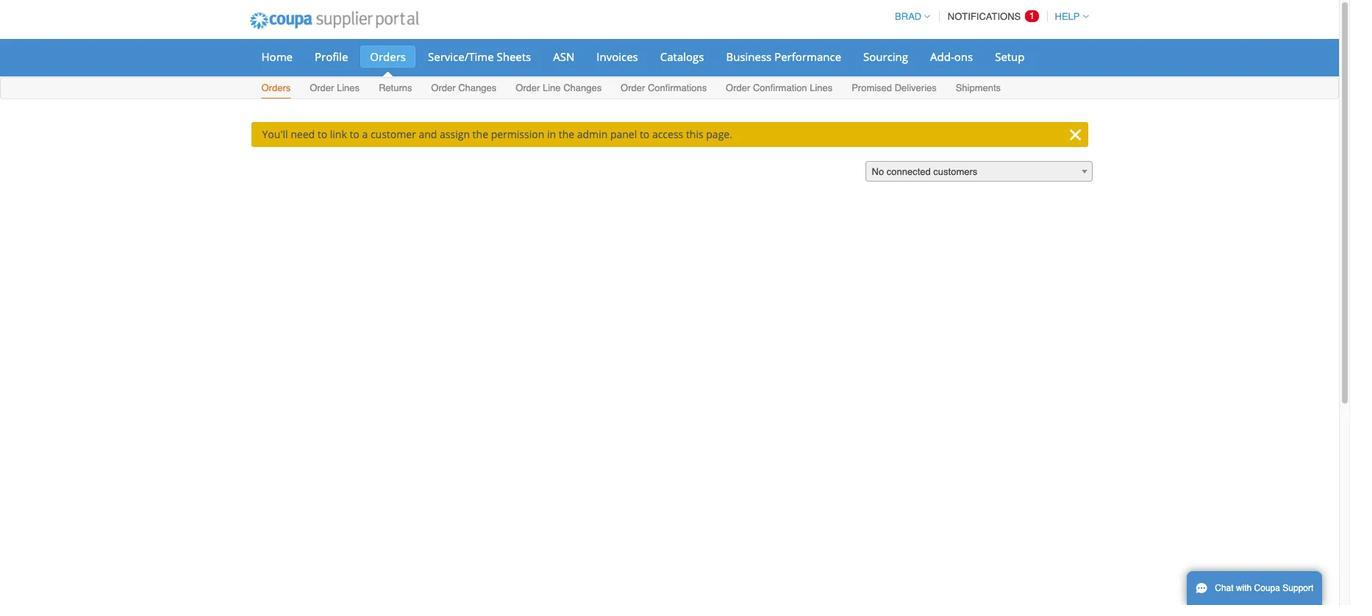 Task type: vqa. For each thing, say whether or not it's contained in the screenshot.
bottommost ADDITIONAL INFORMATION image
no



Task type: locate. For each thing, give the bounding box(es) containing it.
0 horizontal spatial orders
[[262, 82, 291, 93]]

2 to from the left
[[350, 127, 360, 141]]

sourcing
[[864, 49, 909, 64]]

coupa
[[1255, 583, 1281, 594]]

the right assign
[[473, 127, 489, 141]]

customers
[[934, 166, 978, 177]]

catalogs
[[661, 49, 704, 64]]

order for order confirmation lines
[[726, 82, 751, 93]]

1 vertical spatial orders
[[262, 82, 291, 93]]

orders down the home
[[262, 82, 291, 93]]

1 horizontal spatial the
[[559, 127, 575, 141]]

the
[[473, 127, 489, 141], [559, 127, 575, 141]]

lines down performance
[[810, 82, 833, 93]]

changes down service/time sheets link
[[459, 82, 497, 93]]

setup link
[[986, 46, 1035, 68]]

changes right line at the left top of page
[[564, 82, 602, 93]]

invoices
[[597, 49, 638, 64]]

setup
[[996, 49, 1025, 64]]

0 horizontal spatial changes
[[459, 82, 497, 93]]

help link
[[1049, 11, 1089, 22]]

admin
[[577, 127, 608, 141]]

and
[[419, 127, 437, 141]]

order confirmations link
[[620, 79, 708, 99]]

5 order from the left
[[726, 82, 751, 93]]

1 order from the left
[[310, 82, 334, 93]]

the right "in"
[[559, 127, 575, 141]]

order down profile link
[[310, 82, 334, 93]]

promised deliveries
[[852, 82, 937, 93]]

add-ons
[[931, 49, 974, 64]]

order
[[310, 82, 334, 93], [431, 82, 456, 93], [516, 82, 540, 93], [621, 82, 646, 93], [726, 82, 751, 93]]

1 horizontal spatial lines
[[810, 82, 833, 93]]

2 the from the left
[[559, 127, 575, 141]]

1 horizontal spatial to
[[350, 127, 360, 141]]

orders
[[370, 49, 406, 64], [262, 82, 291, 93]]

asn
[[553, 49, 575, 64]]

orders link down the home
[[261, 79, 292, 99]]

0 horizontal spatial the
[[473, 127, 489, 141]]

0 vertical spatial orders
[[370, 49, 406, 64]]

1 lines from the left
[[337, 82, 360, 93]]

no connected customers
[[872, 166, 978, 177]]

1 horizontal spatial orders
[[370, 49, 406, 64]]

1 horizontal spatial orders link
[[361, 46, 416, 68]]

order inside 'link'
[[310, 82, 334, 93]]

promised deliveries link
[[851, 79, 938, 99]]

to left link
[[318, 127, 328, 141]]

3 to from the left
[[640, 127, 650, 141]]

changes
[[459, 82, 497, 93], [564, 82, 602, 93]]

0 horizontal spatial to
[[318, 127, 328, 141]]

order down invoices link
[[621, 82, 646, 93]]

in
[[547, 127, 556, 141]]

confirmations
[[648, 82, 707, 93]]

order down service/time
[[431, 82, 456, 93]]

1 to from the left
[[318, 127, 328, 141]]

you'll need to link to a customer and assign the permission in the admin panel to access this page.
[[262, 127, 733, 141]]

0 horizontal spatial orders link
[[261, 79, 292, 99]]

order down "business"
[[726, 82, 751, 93]]

order line changes link
[[515, 79, 603, 99]]

order lines
[[310, 82, 360, 93]]

invoices link
[[587, 46, 648, 68]]

orders link
[[361, 46, 416, 68], [261, 79, 292, 99]]

customer
[[371, 127, 416, 141]]

home link
[[252, 46, 302, 68]]

1 horizontal spatial changes
[[564, 82, 602, 93]]

line
[[543, 82, 561, 93]]

add-
[[931, 49, 955, 64]]

order left line at the left top of page
[[516, 82, 540, 93]]

order changes link
[[431, 79, 498, 99]]

profile link
[[305, 46, 358, 68]]

0 vertical spatial orders link
[[361, 46, 416, 68]]

shipments
[[956, 82, 1001, 93]]

no
[[872, 166, 884, 177]]

navigation
[[889, 2, 1089, 31]]

chat with coupa support button
[[1188, 572, 1323, 606]]

2 horizontal spatial to
[[640, 127, 650, 141]]

business
[[727, 49, 772, 64]]

orders for orders link to the bottom
[[262, 82, 291, 93]]

order line changes
[[516, 82, 602, 93]]

sourcing link
[[854, 46, 918, 68]]

sheets
[[497, 49, 531, 64]]

order for order confirmations
[[621, 82, 646, 93]]

No connected customers text field
[[866, 162, 1092, 182]]

order for order line changes
[[516, 82, 540, 93]]

to left a
[[350, 127, 360, 141]]

orders link up returns
[[361, 46, 416, 68]]

lines
[[337, 82, 360, 93], [810, 82, 833, 93]]

orders up returns
[[370, 49, 406, 64]]

4 order from the left
[[621, 82, 646, 93]]

order lines link
[[309, 79, 361, 99]]

order changes
[[431, 82, 497, 93]]

lines down profile link
[[337, 82, 360, 93]]

business performance
[[727, 49, 842, 64]]

home
[[262, 49, 293, 64]]

2 lines from the left
[[810, 82, 833, 93]]

to right panel
[[640, 127, 650, 141]]

1
[[1030, 10, 1035, 21]]

3 order from the left
[[516, 82, 540, 93]]

to
[[318, 127, 328, 141], [350, 127, 360, 141], [640, 127, 650, 141]]

0 horizontal spatial lines
[[337, 82, 360, 93]]

2 order from the left
[[431, 82, 456, 93]]

need
[[291, 127, 315, 141]]



Task type: describe. For each thing, give the bounding box(es) containing it.
business performance link
[[717, 46, 851, 68]]

No connected customers field
[[866, 161, 1093, 182]]

2 changes from the left
[[564, 82, 602, 93]]

service/time
[[428, 49, 494, 64]]

promised
[[852, 82, 893, 93]]

orders for orders link to the right
[[370, 49, 406, 64]]

with
[[1237, 583, 1252, 594]]

asn link
[[544, 46, 584, 68]]

assign
[[440, 127, 470, 141]]

1 changes from the left
[[459, 82, 497, 93]]

lines inside 'link'
[[337, 82, 360, 93]]

notifications 1
[[948, 10, 1035, 22]]

order confirmation lines
[[726, 82, 833, 93]]

you'll
[[262, 127, 288, 141]]

returns link
[[378, 79, 413, 99]]

connected
[[887, 166, 931, 177]]

chat with coupa support
[[1216, 583, 1314, 594]]

this
[[686, 127, 704, 141]]

confirmation
[[753, 82, 808, 93]]

service/time sheets
[[428, 49, 531, 64]]

page.
[[707, 127, 733, 141]]

a
[[362, 127, 368, 141]]

1 the from the left
[[473, 127, 489, 141]]

performance
[[775, 49, 842, 64]]

brad
[[896, 11, 922, 22]]

chat
[[1216, 583, 1234, 594]]

order for order changes
[[431, 82, 456, 93]]

order confirmations
[[621, 82, 707, 93]]

order for order lines
[[310, 82, 334, 93]]

access
[[653, 127, 684, 141]]

profile
[[315, 49, 348, 64]]

navigation containing notifications 1
[[889, 2, 1089, 31]]

permission
[[491, 127, 545, 141]]

add-ons link
[[921, 46, 983, 68]]

notifications
[[948, 11, 1021, 22]]

shipments link
[[956, 79, 1002, 99]]

service/time sheets link
[[419, 46, 541, 68]]

ons
[[955, 49, 974, 64]]

panel
[[611, 127, 637, 141]]

support
[[1283, 583, 1314, 594]]

help
[[1055, 11, 1080, 22]]

order confirmation lines link
[[726, 79, 834, 99]]

coupa supplier portal image
[[239, 2, 429, 39]]

deliveries
[[895, 82, 937, 93]]

catalogs link
[[651, 46, 714, 68]]

1 vertical spatial orders link
[[261, 79, 292, 99]]

returns
[[379, 82, 412, 93]]

brad link
[[889, 11, 931, 22]]

link
[[330, 127, 347, 141]]



